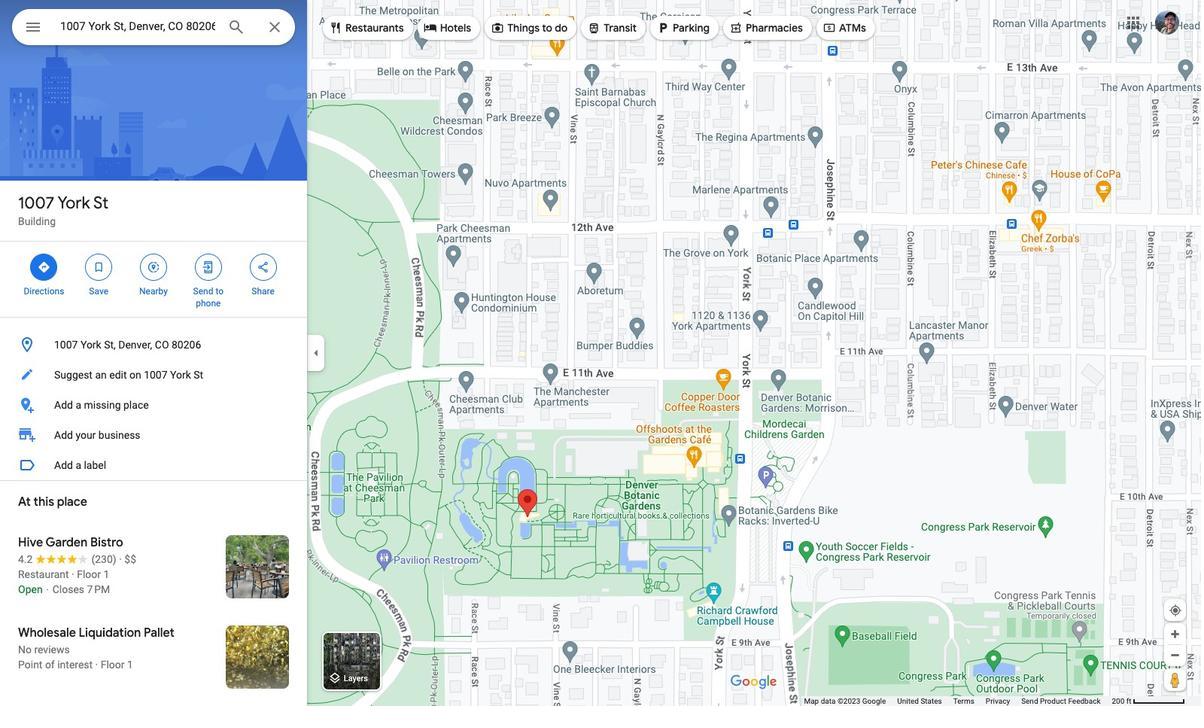 Task type: locate. For each thing, give the bounding box(es) containing it.
0 vertical spatial floor
[[77, 568, 101, 580]]

send inside button
[[1022, 697, 1038, 705]]

· right "interest"
[[95, 659, 98, 671]]

1 horizontal spatial 1
[[127, 659, 133, 671]]

add inside add your business link
[[54, 429, 73, 441]]

to left the do
[[542, 21, 552, 35]]

building
[[18, 215, 56, 227]]

1 horizontal spatial st
[[194, 369, 203, 381]]

1 vertical spatial 1007
[[54, 339, 78, 351]]

1 vertical spatial place
[[57, 495, 87, 510]]

add
[[54, 399, 73, 411], [54, 429, 73, 441], [54, 459, 73, 471]]

1 vertical spatial st
[[194, 369, 203, 381]]

edit
[[109, 369, 127, 381]]

missing
[[84, 399, 121, 411]]

privacy button
[[986, 696, 1010, 706]]

80206
[[172, 339, 201, 351]]

send for send product feedback
[[1022, 697, 1038, 705]]

footer inside the "google maps" element
[[804, 696, 1112, 706]]


[[37, 259, 51, 275]]

restaurants
[[345, 21, 404, 35]]

add a label
[[54, 459, 106, 471]]

2 add from the top
[[54, 429, 73, 441]]

directions
[[24, 286, 64, 297]]

2 horizontal spatial ·
[[119, 553, 122, 565]]

1 vertical spatial send
[[1022, 697, 1038, 705]]

0 vertical spatial a
[[76, 399, 81, 411]]

transit
[[604, 21, 637, 35]]

st inside 1007 york st building
[[93, 193, 108, 214]]

st down 80206
[[194, 369, 203, 381]]


[[656, 20, 670, 36]]

0 vertical spatial add
[[54, 399, 73, 411]]

1 horizontal spatial place
[[123, 399, 149, 411]]

1007 right on
[[144, 369, 168, 381]]


[[491, 20, 504, 36]]

1 down the liquidation
[[127, 659, 133, 671]]

add inside add a missing place button
[[54, 399, 73, 411]]

add for add your business
[[54, 429, 73, 441]]

zoom out image
[[1170, 650, 1181, 661]]

2 vertical spatial york
[[170, 369, 191, 381]]

1 vertical spatial ·
[[72, 568, 74, 580]]

1007 up suggest
[[54, 339, 78, 351]]

floor down the liquidation
[[101, 659, 125, 671]]

·
[[119, 553, 122, 565], [72, 568, 74, 580], [95, 659, 98, 671]]

send up phone
[[193, 286, 213, 297]]

1 vertical spatial add
[[54, 429, 73, 441]]

footer
[[804, 696, 1112, 706]]

· $$
[[119, 553, 136, 565]]

1 add from the top
[[54, 399, 73, 411]]

york inside button
[[80, 339, 101, 351]]

2 vertical spatial 1007
[[144, 369, 168, 381]]


[[823, 20, 836, 36]]

wholesale liquidation pallet no reviews point of interest · floor 1
[[18, 626, 174, 671]]

0 vertical spatial send
[[193, 286, 213, 297]]

add your business
[[54, 429, 140, 441]]

send
[[193, 286, 213, 297], [1022, 697, 1038, 705]]

0 horizontal spatial place
[[57, 495, 87, 510]]

a left label
[[76, 459, 81, 471]]

1 vertical spatial york
[[80, 339, 101, 351]]

(230)
[[91, 553, 116, 565]]

1 vertical spatial a
[[76, 459, 81, 471]]

2 a from the top
[[76, 459, 81, 471]]

1007 inside 1007 york st building
[[18, 193, 54, 214]]

york inside 1007 york st building
[[57, 193, 90, 214]]

place right this at left bottom
[[57, 495, 87, 510]]

footer containing map data ©2023 google
[[804, 696, 1112, 706]]

st inside button
[[194, 369, 203, 381]]

add left your
[[54, 429, 73, 441]]

a inside button
[[76, 399, 81, 411]]

0 vertical spatial york
[[57, 193, 90, 214]]

send inside send to phone
[[193, 286, 213, 297]]

7 pm
[[87, 583, 110, 595]]

0 vertical spatial ·
[[119, 553, 122, 565]]

· left $$
[[119, 553, 122, 565]]

 things to do
[[491, 20, 568, 36]]

1 horizontal spatial ·
[[95, 659, 98, 671]]

place
[[123, 399, 149, 411], [57, 495, 87, 510]]

1007 up the building
[[18, 193, 54, 214]]

floor
[[77, 568, 101, 580], [101, 659, 125, 671]]


[[256, 259, 270, 275]]

None field
[[60, 17, 215, 35]]

send left "product"
[[1022, 697, 1038, 705]]

1
[[103, 568, 109, 580], [127, 659, 133, 671]]

add inside add a label button
[[54, 459, 73, 471]]

0 horizontal spatial send
[[193, 286, 213, 297]]

to up phone
[[216, 286, 224, 297]]

states
[[921, 697, 942, 705]]


[[92, 259, 106, 275]]

0 vertical spatial place
[[123, 399, 149, 411]]

reviews
[[34, 644, 70, 656]]

1 vertical spatial floor
[[101, 659, 125, 671]]

united states
[[897, 697, 942, 705]]

0 horizontal spatial st
[[93, 193, 108, 214]]

0 vertical spatial 1
[[103, 568, 109, 580]]

york
[[57, 193, 90, 214], [80, 339, 101, 351], [170, 369, 191, 381]]

3 add from the top
[[54, 459, 73, 471]]

1 vertical spatial to
[[216, 286, 224, 297]]

1007 york st main content
[[0, 0, 307, 706]]

terms button
[[954, 696, 975, 706]]

ft
[[1127, 697, 1132, 705]]

zoom in image
[[1170, 629, 1181, 640]]

your
[[76, 429, 96, 441]]

map data ©2023 google
[[804, 697, 886, 705]]

actions for 1007 york st region
[[0, 242, 307, 317]]

phone
[[196, 298, 221, 309]]

data
[[821, 697, 836, 705]]

1007 inside button
[[54, 339, 78, 351]]

1 horizontal spatial send
[[1022, 697, 1038, 705]]


[[202, 259, 215, 275]]

collapse side panel image
[[308, 345, 324, 361]]

 restaurants
[[329, 20, 404, 36]]

a inside button
[[76, 459, 81, 471]]

2 vertical spatial add
[[54, 459, 73, 471]]

add down suggest
[[54, 399, 73, 411]]

a left missing
[[76, 399, 81, 411]]

0 vertical spatial st
[[93, 193, 108, 214]]

0 horizontal spatial to
[[216, 286, 224, 297]]

add a missing place
[[54, 399, 149, 411]]

to inside  things to do
[[542, 21, 552, 35]]

0 horizontal spatial 1
[[103, 568, 109, 580]]

send product feedback button
[[1022, 696, 1101, 706]]

add left label
[[54, 459, 73, 471]]

to
[[542, 21, 552, 35], [216, 286, 224, 297]]

feedback
[[1068, 697, 1101, 705]]

· up closes
[[72, 568, 74, 580]]

$$
[[124, 553, 136, 565]]

show your location image
[[1169, 604, 1183, 617]]

york for st
[[57, 193, 90, 214]]

at this place
[[18, 495, 87, 510]]

1 a from the top
[[76, 399, 81, 411]]

0 vertical spatial to
[[542, 21, 552, 35]]

floor up 7 pm at the left bottom
[[77, 568, 101, 580]]

1 down (230)
[[103, 568, 109, 580]]

label
[[84, 459, 106, 471]]

an
[[95, 369, 107, 381]]

 atms
[[823, 20, 866, 36]]

on
[[129, 369, 141, 381]]

co
[[155, 339, 169, 351]]

0 vertical spatial 1007
[[18, 193, 54, 214]]

1 vertical spatial 1
[[127, 659, 133, 671]]

1 horizontal spatial to
[[542, 21, 552, 35]]

send to phone
[[193, 286, 224, 309]]

0 horizontal spatial ·
[[72, 568, 74, 580]]

2 vertical spatial ·
[[95, 659, 98, 671]]

add your business link
[[0, 420, 307, 450]]

atms
[[839, 21, 866, 35]]

4.2
[[18, 553, 33, 565]]

place down on
[[123, 399, 149, 411]]

parking
[[673, 21, 710, 35]]

privacy
[[986, 697, 1010, 705]]

send for send to phone
[[193, 286, 213, 297]]

st up 
[[93, 193, 108, 214]]

a
[[76, 399, 81, 411], [76, 459, 81, 471]]

4.2 stars 230 reviews image
[[18, 552, 116, 567]]



Task type: vqa. For each thing, say whether or not it's contained in the screenshot.
Nonstop flight. element to the bottom
no



Task type: describe. For each thing, give the bounding box(es) containing it.
1007 inside button
[[144, 369, 168, 381]]

1007 york st building
[[18, 193, 108, 227]]

a for missing
[[76, 399, 81, 411]]

1007 York St, Denver, CO 80206 field
[[12, 9, 295, 45]]

 button
[[12, 9, 54, 48]]

open
[[18, 583, 43, 595]]

200 ft
[[1112, 697, 1132, 705]]

add for add a label
[[54, 459, 73, 471]]

suggest
[[54, 369, 93, 381]]

product
[[1040, 697, 1067, 705]]

save
[[89, 286, 108, 297]]

layers
[[344, 674, 368, 684]]

 search field
[[12, 9, 295, 48]]

united states button
[[897, 696, 942, 706]]

point
[[18, 659, 42, 671]]

bistro
[[90, 535, 123, 550]]

200 ft button
[[1112, 697, 1186, 705]]

suggest an edit on 1007 york st
[[54, 369, 203, 381]]

©2023
[[838, 697, 861, 705]]

york for st,
[[80, 339, 101, 351]]

map
[[804, 697, 819, 705]]

1007 for st
[[18, 193, 54, 214]]

google
[[862, 697, 886, 705]]

google account: cj baylor  
(christian.baylor@adept.ai) image
[[1155, 10, 1180, 34]]

none field inside 1007 york st, denver, co 80206 field
[[60, 17, 215, 35]]

floor inside restaurant · floor 1 open ⋅ closes 7 pm
[[77, 568, 101, 580]]

terms
[[954, 697, 975, 705]]

york inside button
[[170, 369, 191, 381]]

suggest an edit on 1007 york st button
[[0, 360, 307, 390]]

 pharmacies
[[729, 20, 803, 36]]

do
[[555, 21, 568, 35]]

hive
[[18, 535, 43, 550]]

liquidation
[[79, 626, 141, 641]]

to inside send to phone
[[216, 286, 224, 297]]


[[24, 17, 42, 38]]

floor inside wholesale liquidation pallet no reviews point of interest · floor 1
[[101, 659, 125, 671]]

⋅
[[45, 583, 50, 595]]

united
[[897, 697, 919, 705]]

interest
[[57, 659, 93, 671]]

· inside restaurant · floor 1 open ⋅ closes 7 pm
[[72, 568, 74, 580]]

nearby
[[139, 286, 168, 297]]

business
[[98, 429, 140, 441]]

show street view coverage image
[[1164, 668, 1186, 691]]

st,
[[104, 339, 116, 351]]

pharmacies
[[746, 21, 803, 35]]


[[147, 259, 160, 275]]

price: moderate image
[[124, 553, 136, 565]]

garden
[[46, 535, 88, 550]]

send product feedback
[[1022, 697, 1101, 705]]

1007 york st, denver, co 80206 button
[[0, 330, 307, 360]]

1007 for st,
[[54, 339, 78, 351]]

hotels
[[440, 21, 471, 35]]

wholesale
[[18, 626, 76, 641]]

place inside add a missing place button
[[123, 399, 149, 411]]

pallet
[[144, 626, 174, 641]]

add for add a missing place
[[54, 399, 73, 411]]

no
[[18, 644, 32, 656]]

hive garden bistro
[[18, 535, 123, 550]]


[[424, 20, 437, 36]]

a for label
[[76, 459, 81, 471]]

google maps element
[[0, 0, 1201, 706]]


[[729, 20, 743, 36]]

this
[[34, 495, 54, 510]]

 parking
[[656, 20, 710, 36]]

at
[[18, 495, 31, 510]]

restaurant
[[18, 568, 69, 580]]

closes
[[52, 583, 84, 595]]

share
[[252, 286, 275, 297]]

1 inside restaurant · floor 1 open ⋅ closes 7 pm
[[103, 568, 109, 580]]

1 inside wholesale liquidation pallet no reviews point of interest · floor 1
[[127, 659, 133, 671]]

add a missing place button
[[0, 390, 307, 420]]

 hotels
[[424, 20, 471, 36]]

things
[[507, 21, 540, 35]]

add a label button
[[0, 450, 307, 480]]

restaurant · floor 1 open ⋅ closes 7 pm
[[18, 568, 110, 595]]

1007 york st, denver, co 80206
[[54, 339, 201, 351]]

· inside wholesale liquidation pallet no reviews point of interest · floor 1
[[95, 659, 98, 671]]


[[329, 20, 342, 36]]


[[587, 20, 601, 36]]

of
[[45, 659, 55, 671]]

200
[[1112, 697, 1125, 705]]

denver,
[[118, 339, 152, 351]]



